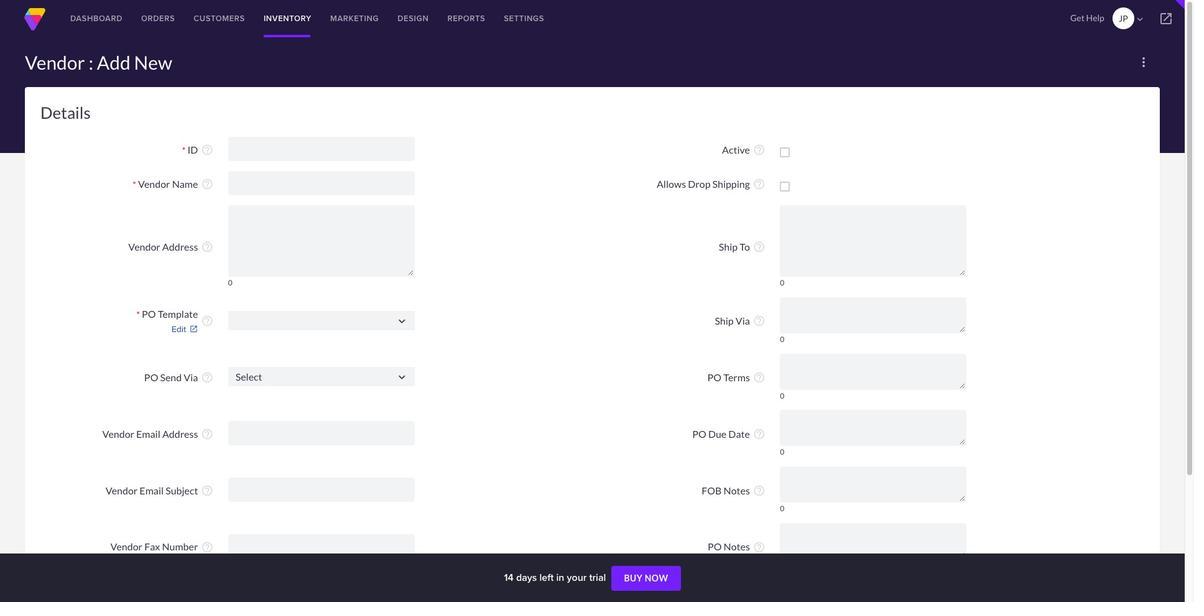 Task type: locate. For each thing, give the bounding box(es) containing it.
None text field
[[228, 171, 415, 195], [780, 297, 967, 333], [780, 354, 967, 390], [228, 367, 415, 387], [228, 478, 415, 502], [780, 523, 967, 559], [228, 534, 415, 559], [228, 171, 415, 195], [780, 297, 967, 333], [780, 354, 967, 390], [228, 367, 415, 387], [228, 478, 415, 502], [780, 523, 967, 559], [228, 534, 415, 559]]

fob notes help_outline
[[702, 484, 766, 497]]

14 days left in your trial
[[504, 571, 609, 585]]

1 vertical spatial address
[[162, 428, 198, 440]]

1 vertical spatial notes
[[724, 541, 750, 553]]

0 vertical spatial notes
[[724, 484, 750, 496]]

* id help_outline
[[182, 143, 214, 156]]

vendor inside vendor email subject help_outline
[[106, 484, 138, 496]]

email inside the vendor email address help_outline
[[136, 428, 160, 440]]

* inside * po template edit
[[136, 309, 140, 320]]

allows
[[657, 178, 686, 189]]

po for po terms help_outline
[[708, 371, 722, 383]]

id
[[188, 143, 198, 155]]

vendor for vendor email subject help_outline
[[106, 484, 138, 496]]

date
[[729, 428, 750, 440]]

add
[[97, 51, 130, 73]]

* up edit link
[[136, 309, 140, 320]]

1 horizontal spatial via
[[736, 315, 750, 327]]

2 address from the top
[[162, 428, 198, 440]]

help_outline
[[201, 144, 214, 156], [753, 144, 766, 156], [201, 178, 214, 190], [753, 178, 766, 190], [201, 241, 214, 253], [753, 241, 766, 253], [201, 315, 214, 328], [753, 315, 766, 328], [201, 372, 214, 384], [753, 372, 766, 384], [201, 428, 214, 440], [753, 428, 766, 440], [201, 485, 214, 497], [753, 485, 766, 497], [201, 541, 214, 553], [753, 541, 766, 553]]

help_outline inside allows drop shipping help_outline
[[753, 178, 766, 190]]

0 for fob notes help_outline
[[780, 504, 785, 513]]

0 vertical spatial email
[[136, 428, 160, 440]]

po inside po send via help_outline
[[144, 371, 158, 383]]

help_outline inside po due date help_outline
[[753, 428, 766, 440]]

notes inside "fob notes help_outline"
[[724, 484, 750, 496]]

po down fob
[[708, 541, 722, 553]]

2 notes from the top
[[724, 541, 750, 553]]

due
[[709, 428, 727, 440]]

via inside ship via help_outline
[[736, 315, 750, 327]]

po for po notes help_outline
[[708, 541, 722, 553]]

* left the name
[[133, 179, 136, 189]]

trial
[[589, 571, 606, 585]]

via
[[736, 315, 750, 327], [184, 371, 198, 383]]

email inside vendor email subject help_outline
[[140, 484, 164, 496]]

ship up terms
[[715, 315, 734, 327]]

po inside 'po notes help_outline'
[[708, 541, 722, 553]]

notes
[[724, 484, 750, 496], [724, 541, 750, 553]]

help_outline inside po send via help_outline
[[201, 372, 214, 384]]

address inside the vendor email address help_outline
[[162, 428, 198, 440]]

1 vertical spatial email
[[140, 484, 164, 496]]

buy
[[624, 573, 643, 584]]

design
[[398, 12, 429, 24]]

vendor email subject help_outline
[[106, 484, 214, 497]]

1  from the top
[[396, 315, 409, 328]]

vendor inside * vendor name help_outline
[[138, 178, 170, 189]]

0
[[228, 278, 233, 287], [780, 278, 785, 287], [780, 335, 785, 344], [780, 391, 785, 400], [780, 448, 785, 457], [780, 504, 785, 513]]

po terms help_outline
[[708, 371, 766, 384]]

po
[[142, 308, 156, 320], [144, 371, 158, 383], [708, 371, 722, 383], [693, 428, 707, 440], [708, 541, 722, 553]]

1 vertical spatial *
[[133, 179, 136, 189]]

notes right fob
[[724, 484, 750, 496]]

buy now link
[[612, 566, 681, 591]]

po left due
[[693, 428, 707, 440]]

fax
[[144, 541, 160, 553]]

0 vertical spatial *
[[182, 145, 186, 155]]

1 horizontal spatial *
[[136, 309, 140, 320]]

* left id
[[182, 145, 186, 155]]

ship
[[719, 241, 738, 253], [715, 315, 734, 327]]

dashboard link
[[61, 0, 132, 37]]

email left "subject"
[[140, 484, 164, 496]]

to
[[740, 241, 750, 253]]

po inside po terms help_outline
[[708, 371, 722, 383]]

po left template
[[142, 308, 156, 320]]

0 vertical spatial address
[[162, 241, 198, 253]]

ship left to on the top right
[[719, 241, 738, 253]]

active help_outline
[[722, 143, 766, 156]]

vendor inside vendor fax number help_outline
[[110, 541, 143, 553]]

1 vertical spatial ship
[[715, 315, 734, 327]]

drop
[[688, 178, 711, 189]]

:
[[89, 51, 93, 73]]

edit
[[172, 323, 186, 335]]

* po template edit
[[136, 308, 198, 335]]

notes down "fob notes help_outline"
[[724, 541, 750, 553]]

ship inside ship via help_outline
[[715, 315, 734, 327]]

customers
[[194, 12, 245, 24]]

vendor for vendor fax number help_outline
[[110, 541, 143, 553]]

vendor inside the vendor email address help_outline
[[102, 428, 134, 440]]

notes inside 'po notes help_outline'
[[724, 541, 750, 553]]

vendor inside vendor address help_outline
[[128, 241, 160, 253]]

po left terms
[[708, 371, 722, 383]]

po for po due date help_outline
[[693, 428, 707, 440]]

po send via help_outline
[[144, 371, 214, 384]]

ship for ship via help_outline
[[715, 315, 734, 327]]

email up vendor email subject help_outline
[[136, 428, 160, 440]]

* inside * id help_outline
[[182, 145, 186, 155]]

*
[[182, 145, 186, 155], [133, 179, 136, 189], [136, 309, 140, 320]]

via right the send
[[184, 371, 198, 383]]

vendor
[[25, 51, 85, 73], [138, 178, 170, 189], [128, 241, 160, 253], [102, 428, 134, 440], [106, 484, 138, 496], [110, 541, 143, 553]]

0 vertical spatial via
[[736, 315, 750, 327]]

ship inside the ship to help_outline
[[719, 241, 738, 253]]

ship to help_outline
[[719, 241, 766, 253]]

help_outline inside active help_outline
[[753, 144, 766, 156]]

0 horizontal spatial via
[[184, 371, 198, 383]]

help_outline inside the ship to help_outline
[[753, 241, 766, 253]]

help_outline inside 'po notes help_outline'
[[753, 541, 766, 553]]

1 address from the top
[[162, 241, 198, 253]]

None text field
[[228, 137, 415, 161], [228, 205, 415, 277], [780, 205, 967, 277], [228, 311, 415, 330], [780, 410, 967, 446], [228, 421, 415, 446], [780, 467, 967, 503], [228, 137, 415, 161], [228, 205, 415, 277], [780, 205, 967, 277], [228, 311, 415, 330], [780, 410, 967, 446], [228, 421, 415, 446], [780, 467, 967, 503]]

notes for po notes help_outline
[[724, 541, 750, 553]]

0 horizontal spatial *
[[133, 179, 136, 189]]

1 vertical spatial 
[[396, 371, 409, 384]]

po inside po due date help_outline
[[693, 428, 707, 440]]

po notes help_outline
[[708, 541, 766, 553]]

2  from the top
[[396, 371, 409, 384]]

* for template
[[136, 309, 140, 320]]

2 horizontal spatial *
[[182, 145, 186, 155]]

vendor for vendor address help_outline
[[128, 241, 160, 253]]

2 vertical spatial *
[[136, 309, 140, 320]]

 for help_outline
[[396, 315, 409, 328]]

terms
[[724, 371, 750, 383]]

help
[[1087, 12, 1105, 23]]

1 notes from the top
[[724, 484, 750, 496]]

po due date help_outline
[[693, 428, 766, 440]]

email
[[136, 428, 160, 440], [140, 484, 164, 496]]


[[396, 315, 409, 328], [396, 371, 409, 384]]

shipping
[[713, 178, 750, 189]]


[[1135, 14, 1146, 25]]

0 vertical spatial ship
[[719, 241, 738, 253]]

active
[[722, 143, 750, 155]]

help_outline inside vendor fax number help_outline
[[201, 541, 214, 553]]

allows drop shipping help_outline
[[657, 178, 766, 190]]

* inside * vendor name help_outline
[[133, 179, 136, 189]]

more_vert button
[[1132, 50, 1157, 75]]

po for po send via help_outline
[[144, 371, 158, 383]]

po left the send
[[144, 371, 158, 383]]

address
[[162, 241, 198, 253], [162, 428, 198, 440]]

via up terms
[[736, 315, 750, 327]]

0 vertical spatial 
[[396, 315, 409, 328]]

ship for ship to help_outline
[[719, 241, 738, 253]]

fob
[[702, 484, 722, 496]]

left
[[540, 571, 554, 585]]

1 vertical spatial via
[[184, 371, 198, 383]]

help_outline inside "fob notes help_outline"
[[753, 485, 766, 497]]



Task type: describe. For each thing, give the bounding box(es) containing it.
help_outline inside ship via help_outline
[[753, 315, 766, 328]]

ship via help_outline
[[715, 315, 766, 328]]

get help
[[1071, 12, 1105, 23]]

* vendor name help_outline
[[133, 178, 214, 190]]

your
[[567, 571, 587, 585]]

buy now
[[624, 573, 669, 584]]

marketing
[[330, 12, 379, 24]]

days
[[516, 571, 537, 585]]

address inside vendor address help_outline
[[162, 241, 198, 253]]

help_outline inside * id help_outline
[[201, 144, 214, 156]]

notes for fob notes help_outline
[[724, 484, 750, 496]]

0 for po due date help_outline
[[780, 448, 785, 457]]

help_outline inside po terms help_outline
[[753, 372, 766, 384]]

reports
[[448, 12, 485, 24]]

help_outline inside vendor email subject help_outline
[[201, 485, 214, 497]]

email for date
[[136, 428, 160, 440]]

edit link
[[40, 323, 198, 335]]

* for name
[[133, 179, 136, 189]]

number
[[162, 541, 198, 553]]

in
[[556, 571, 565, 585]]

0 for po terms help_outline
[[780, 391, 785, 400]]

po inside * po template edit
[[142, 308, 156, 320]]

help_outline inside * vendor name help_outline
[[201, 178, 214, 190]]

vendor : add new
[[25, 51, 172, 73]]

vendor fax number help_outline
[[110, 541, 214, 553]]

get
[[1071, 12, 1085, 23]]

email for help_outline
[[140, 484, 164, 496]]

0 for ship to help_outline
[[780, 278, 785, 287]]

send
[[160, 371, 182, 383]]

via inside po send via help_outline
[[184, 371, 198, 383]]

now
[[645, 573, 669, 584]]

template
[[158, 308, 198, 320]]

vendor for vendor email address help_outline
[[102, 428, 134, 440]]

subject
[[166, 484, 198, 496]]

jp
[[1119, 13, 1128, 24]]

orders
[[141, 12, 175, 24]]

help_outline inside the vendor email address help_outline
[[201, 428, 214, 440]]

vendor email address help_outline
[[102, 428, 214, 440]]

 for via
[[396, 371, 409, 384]]

 link
[[1148, 0, 1185, 37]]

inventory
[[264, 12, 312, 24]]

new
[[134, 51, 172, 73]]

14
[[504, 571, 514, 585]]

vendor address help_outline
[[128, 241, 214, 253]]

name
[[172, 178, 198, 189]]

details
[[40, 103, 91, 123]]

more_vert
[[1137, 55, 1152, 70]]

dashboard
[[70, 12, 123, 24]]

settings
[[504, 12, 544, 24]]


[[1159, 11, 1174, 26]]

* for help_outline
[[182, 145, 186, 155]]

help_outline inside vendor address help_outline
[[201, 241, 214, 253]]

vendor for vendor : add new
[[25, 51, 85, 73]]



Task type: vqa. For each thing, say whether or not it's contained in the screenshot.
Active
yes



